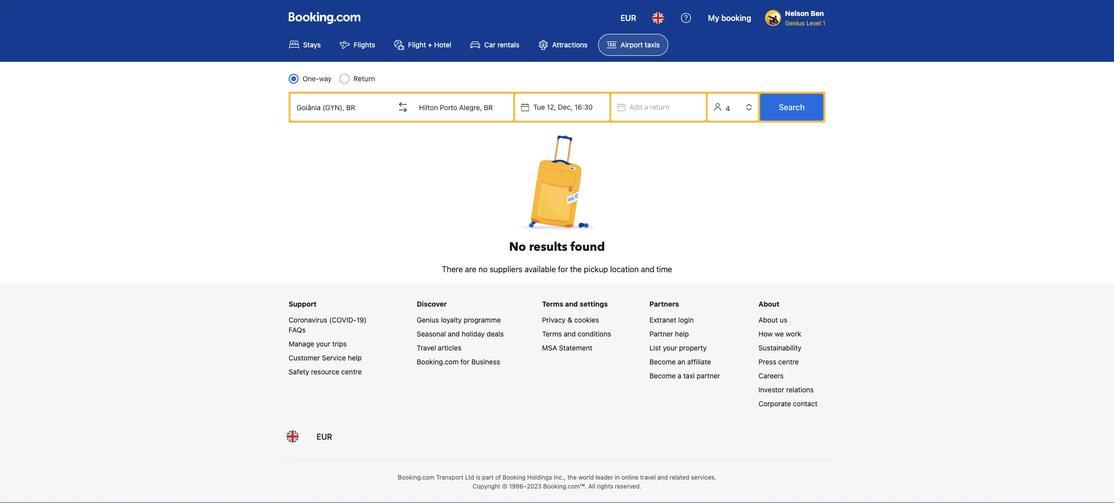Task type: locate. For each thing, give the bounding box(es) containing it.
centre down "sustainability"
[[778, 358, 799, 366]]

0 horizontal spatial eur
[[317, 432, 332, 442]]

cookies
[[574, 316, 599, 324]]

and
[[641, 265, 654, 274], [565, 300, 578, 308], [448, 330, 460, 338], [564, 330, 576, 338], [658, 474, 668, 481]]

partner
[[650, 330, 673, 338]]

help right the service
[[348, 354, 362, 362]]

safety resource centre
[[289, 368, 362, 376]]

booking.com for business link
[[417, 358, 500, 366]]

reserved.
[[615, 483, 642, 490]]

ltd
[[465, 474, 474, 481]]

0 vertical spatial the
[[570, 265, 582, 274]]

0 vertical spatial genius
[[785, 19, 805, 26]]

(covid-
[[329, 316, 357, 324]]

0 vertical spatial terms
[[542, 300, 563, 308]]

1 vertical spatial terms
[[542, 330, 562, 338]]

1 vertical spatial a
[[678, 372, 681, 380]]

press centre
[[759, 358, 799, 366]]

flights
[[354, 41, 375, 49]]

genius loyalty programme
[[417, 316, 501, 324]]

attractions link
[[530, 34, 596, 56]]

0 vertical spatial centre
[[778, 358, 799, 366]]

1 vertical spatial centre
[[341, 368, 362, 376]]

my booking link
[[702, 6, 757, 30]]

0 vertical spatial become
[[650, 358, 676, 366]]

settings
[[580, 300, 608, 308]]

1 vertical spatial the
[[568, 474, 577, 481]]

Pick-up month number field
[[44, 100, 54, 110]]

found
[[571, 239, 605, 256]]

for left business
[[461, 358, 470, 366]]

1 horizontal spatial a
[[678, 372, 681, 380]]

booking.com inside booking.com transport ltd is part of booking holdings inc., the world leader in online travel and related services. copyright © 1996–2023 booking.com™. all rights reserved.
[[398, 474, 435, 481]]

genius
[[785, 19, 805, 26], [417, 316, 439, 324]]

1 vertical spatial eur
[[317, 432, 332, 442]]

careers
[[759, 372, 784, 380]]

0 horizontal spatial eur button
[[311, 425, 338, 449]]

eur for eur dropdown button to the right
[[621, 13, 636, 23]]

0 vertical spatial a
[[644, 103, 648, 111]]

0 vertical spatial help
[[675, 330, 689, 338]]

available
[[525, 265, 556, 274]]

msa statement
[[542, 344, 592, 352]]

booking.com transport ltd is part of booking holdings inc., the world leader in online travel and related services. copyright © 1996–2023 booking.com™. all rights reserved.
[[398, 474, 716, 490]]

0 vertical spatial booking.com
[[417, 358, 459, 366]]

centre down the service
[[341, 368, 362, 376]]

terms and conditions
[[542, 330, 611, 338]]

become for become a taxi partner
[[650, 372, 676, 380]]

2 terms from the top
[[542, 330, 562, 338]]

and down &
[[564, 330, 576, 338]]

your account menu nelson ben genius level 1 element
[[765, 4, 830, 27]]

19)
[[357, 316, 367, 324]]

seasonal and holiday deals
[[417, 330, 504, 338]]

my
[[708, 13, 719, 23]]

the left 'pickup'
[[570, 265, 582, 274]]

Drop-off location field
[[413, 95, 513, 119]]

no results found image
[[513, 131, 602, 237]]

become down list
[[650, 358, 676, 366]]

2 about from the top
[[759, 316, 778, 324]]

a inside button
[[644, 103, 648, 111]]

&
[[568, 316, 572, 324]]

terms and settings
[[542, 300, 608, 308]]

Pick-up year number field
[[60, 100, 78, 110]]

corporate contact
[[759, 400, 818, 408]]

programme
[[464, 316, 501, 324]]

for right 'available'
[[558, 265, 568, 274]]

there are no suppliers available for the pickup location and time
[[442, 265, 672, 274]]

partner
[[697, 372, 720, 380]]

world
[[578, 474, 594, 481]]

for
[[558, 265, 568, 274], [461, 358, 470, 366]]

car rentals link
[[462, 34, 528, 56]]

booking.com™.
[[543, 483, 587, 490]]

genius loyalty programme link
[[417, 316, 501, 324]]

become for become an affiliate
[[650, 358, 676, 366]]

a left taxi at the right bottom of page
[[678, 372, 681, 380]]

partners
[[650, 300, 679, 308]]

partner help
[[650, 330, 689, 338]]

terms down "privacy"
[[542, 330, 562, 338]]

your down partner help link
[[663, 344, 677, 352]]

0 horizontal spatial a
[[644, 103, 648, 111]]

0 horizontal spatial centre
[[341, 368, 362, 376]]

add
[[630, 103, 642, 111]]

booking.com left transport
[[398, 474, 435, 481]]

1 horizontal spatial your
[[663, 344, 677, 352]]

investor relations
[[759, 386, 814, 394]]

1 horizontal spatial eur
[[621, 13, 636, 23]]

customer service help link
[[289, 354, 362, 362]]

0 horizontal spatial genius
[[417, 316, 439, 324]]

1 vertical spatial booking.com
[[398, 474, 435, 481]]

about up how
[[759, 316, 778, 324]]

2 become from the top
[[650, 372, 676, 380]]

safety
[[289, 368, 309, 376]]

genius down nelson
[[785, 19, 805, 26]]

centre
[[778, 358, 799, 366], [341, 368, 362, 376]]

flight + hotel link
[[386, 34, 460, 56]]

holiday
[[462, 330, 485, 338]]

1 horizontal spatial help
[[675, 330, 689, 338]]

0 vertical spatial eur
[[621, 13, 636, 23]]

become down become an affiliate
[[650, 372, 676, 380]]

0 horizontal spatial for
[[461, 358, 470, 366]]

travel
[[417, 344, 436, 352]]

contact
[[793, 400, 818, 408]]

1 horizontal spatial centre
[[778, 358, 799, 366]]

1 vertical spatial help
[[348, 354, 362, 362]]

0 vertical spatial for
[[558, 265, 568, 274]]

list your property
[[650, 344, 707, 352]]

your for manage
[[316, 340, 330, 348]]

a right the "add" at the right
[[644, 103, 648, 111]]

how
[[759, 330, 773, 338]]

travel
[[640, 474, 656, 481]]

1 become from the top
[[650, 358, 676, 366]]

airport
[[621, 41, 643, 49]]

about up about us link
[[759, 300, 780, 308]]

1 terms from the top
[[542, 300, 563, 308]]

and down the 'loyalty'
[[448, 330, 460, 338]]

seasonal
[[417, 330, 446, 338]]

0 horizontal spatial help
[[348, 354, 362, 362]]

list
[[650, 344, 661, 352]]

1 vertical spatial about
[[759, 316, 778, 324]]

booking.com
[[417, 358, 459, 366], [398, 474, 435, 481]]

and right travel
[[658, 474, 668, 481]]

no
[[509, 239, 526, 256]]

time
[[657, 265, 672, 274]]

deals
[[487, 330, 504, 338]]

suppliers
[[490, 265, 523, 274]]

0 vertical spatial about
[[759, 300, 780, 308]]

a for become
[[678, 372, 681, 380]]

no results found
[[509, 239, 605, 256]]

1 horizontal spatial for
[[558, 265, 568, 274]]

work
[[786, 330, 801, 338]]

manage your trips link
[[289, 340, 347, 348]]

return
[[650, 103, 670, 111]]

how we work link
[[759, 330, 801, 338]]

location
[[610, 265, 639, 274]]

safety resource centre link
[[289, 368, 362, 376]]

terms up "privacy"
[[542, 300, 563, 308]]

resource
[[311, 368, 339, 376]]

0 horizontal spatial your
[[316, 340, 330, 348]]

1 vertical spatial genius
[[417, 316, 439, 324]]

about
[[759, 300, 780, 308], [759, 316, 778, 324]]

all
[[588, 483, 595, 490]]

extranet login
[[650, 316, 694, 324]]

and for terms and settings
[[565, 300, 578, 308]]

genius up seasonal
[[417, 316, 439, 324]]

Pick-up location field
[[291, 95, 391, 119]]

help up list your property
[[675, 330, 689, 338]]

1 about from the top
[[759, 300, 780, 308]]

1 horizontal spatial genius
[[785, 19, 805, 26]]

extranet login link
[[650, 316, 694, 324]]

the up "booking.com™."
[[568, 474, 577, 481]]

+
[[428, 41, 432, 49]]

and up 'privacy & cookies'
[[565, 300, 578, 308]]

help
[[675, 330, 689, 338], [348, 354, 362, 362]]

articles
[[438, 344, 462, 352]]

0 vertical spatial eur button
[[615, 6, 642, 30]]

an
[[678, 358, 686, 366]]

your up 'customer service help' link
[[316, 340, 330, 348]]

booking.com down travel articles link
[[417, 358, 459, 366]]

eur
[[621, 13, 636, 23], [317, 432, 332, 442]]

1 vertical spatial become
[[650, 372, 676, 380]]



Task type: vqa. For each thing, say whether or not it's contained in the screenshot.
Nelson
yes



Task type: describe. For each thing, give the bounding box(es) containing it.
booking
[[721, 13, 751, 23]]

msa
[[542, 344, 557, 352]]

genius inside 'nelson ben genius level 1'
[[785, 19, 805, 26]]

coronavirus
[[289, 316, 327, 324]]

manage
[[289, 340, 314, 348]]

are
[[465, 265, 476, 274]]

discover
[[417, 300, 447, 308]]

become an affiliate link
[[650, 358, 711, 366]]

terms for terms and conditions
[[542, 330, 562, 338]]

related
[[670, 474, 689, 481]]

manage your trips
[[289, 340, 347, 348]]

sustainability
[[759, 344, 802, 352]]

1
[[823, 19, 826, 26]]

about us link
[[759, 316, 788, 324]]

leader
[[596, 474, 613, 481]]

we
[[775, 330, 784, 338]]

of
[[495, 474, 501, 481]]

terms for terms and settings
[[542, 300, 563, 308]]

booking.com for booking.com for business
[[417, 358, 459, 366]]

investor
[[759, 386, 784, 394]]

transport
[[436, 474, 463, 481]]

search button
[[760, 94, 824, 121]]

1 horizontal spatial eur button
[[615, 6, 642, 30]]

your for list
[[663, 344, 677, 352]]

and inside booking.com transport ltd is part of booking holdings inc., the world leader in online travel and related services. copyright © 1996–2023 booking.com™. all rights reserved.
[[658, 474, 668, 481]]

stays link
[[281, 34, 329, 56]]

nelson
[[785, 9, 809, 17]]

msa statement link
[[542, 344, 592, 352]]

Drop-off location text field
[[413, 95, 513, 119]]

nelson ben genius level 1
[[785, 9, 826, 26]]

about us
[[759, 316, 788, 324]]

services.
[[691, 474, 716, 481]]

and for terms and conditions
[[564, 330, 576, 338]]

privacy & cookies link
[[542, 316, 599, 324]]

careers link
[[759, 372, 784, 380]]

trips
[[332, 340, 347, 348]]

booking.com image
[[289, 12, 361, 24]]

car
[[484, 41, 496, 49]]

and left the time
[[641, 265, 654, 274]]

booking
[[503, 474, 526, 481]]

level
[[806, 19, 821, 26]]

seasonal and holiday deals link
[[417, 330, 504, 338]]

one-
[[303, 75, 319, 83]]

customer service help
[[289, 354, 362, 362]]

relations
[[786, 386, 814, 394]]

taxi
[[683, 372, 695, 380]]

about for about us
[[759, 316, 778, 324]]

service
[[322, 354, 346, 362]]

about for about
[[759, 300, 780, 308]]

no
[[479, 265, 488, 274]]

return
[[354, 75, 375, 83]]

rentals
[[498, 41, 519, 49]]

corporate contact link
[[759, 400, 818, 408]]

1996–2023
[[509, 483, 542, 490]]

and for seasonal and holiday deals
[[448, 330, 460, 338]]

©
[[502, 483, 508, 490]]

how we work
[[759, 330, 801, 338]]

extranet
[[650, 316, 676, 324]]

holdings
[[527, 474, 552, 481]]

become a taxi partner
[[650, 372, 720, 380]]

tue 12, dec, 16:30 button
[[515, 94, 610, 121]]

12,
[[547, 103, 556, 111]]

a for add
[[644, 103, 648, 111]]

stays
[[303, 41, 321, 49]]

us
[[780, 316, 788, 324]]

car rentals
[[484, 41, 519, 49]]

rights
[[597, 483, 613, 490]]

coronavirus (covid-19) faqs link
[[289, 316, 367, 334]]

loyalty
[[441, 316, 462, 324]]

customer
[[289, 354, 320, 362]]

airport taxis
[[621, 41, 660, 49]]

eur for eur dropdown button to the bottom
[[317, 432, 332, 442]]

Pick-up location text field
[[291, 95, 391, 119]]

privacy
[[542, 316, 566, 324]]

affiliate
[[687, 358, 711, 366]]

1 vertical spatial for
[[461, 358, 470, 366]]

terms and conditions link
[[542, 330, 611, 338]]

my booking
[[708, 13, 751, 23]]

travel articles link
[[417, 344, 462, 352]]

add a return
[[630, 103, 670, 111]]

flight + hotel
[[408, 41, 451, 49]]

online
[[622, 474, 639, 481]]

one-way
[[303, 75, 332, 83]]

Pick-up day number field
[[28, 100, 38, 110]]

sustainability link
[[759, 344, 802, 352]]

business
[[471, 358, 500, 366]]

the inside booking.com transport ltd is part of booking holdings inc., the world leader in online travel and related services. copyright © 1996–2023 booking.com™. all rights reserved.
[[568, 474, 577, 481]]

pickup
[[584, 265, 608, 274]]

booking.com for booking.com transport ltd is part of booking holdings inc., the world leader in online travel and related services. copyright © 1996–2023 booking.com™. all rights reserved.
[[398, 474, 435, 481]]

tue
[[533, 103, 545, 111]]

support
[[289, 300, 317, 308]]

in
[[615, 474, 620, 481]]

way
[[319, 75, 332, 83]]

1 vertical spatial eur button
[[311, 425, 338, 449]]

dec,
[[558, 103, 573, 111]]

inc.,
[[554, 474, 566, 481]]

taxis
[[645, 41, 660, 49]]

investor relations link
[[759, 386, 814, 394]]

results
[[529, 239, 568, 256]]

privacy & cookies
[[542, 316, 599, 324]]



